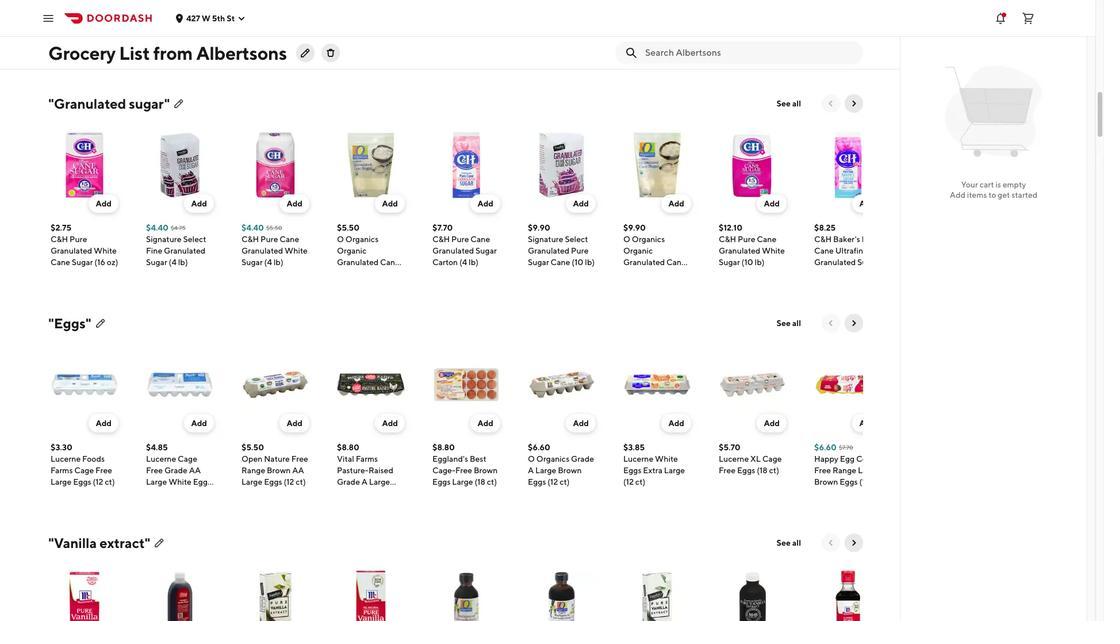 Task type: locate. For each thing, give the bounding box(es) containing it.
0 horizontal spatial range
[[242, 466, 265, 475]]

large inside $8.80 eggland's best cage-free brown eggs large (18 ct)
[[453, 478, 473, 487]]

$6.60 for organics
[[528, 443, 551, 452]]

cane inside "$4.40 $5.50 c&h pure cane granulated white sugar (4 lb)"
[[280, 235, 299, 244]]

2 horizontal spatial organics
[[632, 235, 665, 244]]

0 vertical spatial next image
[[850, 99, 859, 108]]

organics for $9.90
[[632, 235, 665, 244]]

(8 for challenge butter unsalted whipped butter (8 oz)
[[815, 49, 822, 59]]

lucerne up the 'sweet'
[[51, 15, 81, 24]]

1 $9.90 from the left
[[528, 223, 551, 233]]

lucerne down $3.30 in the left bottom of the page
[[51, 455, 81, 464]]

2 see all button from the top
[[770, 314, 809, 333]]

2 horizontal spatial irish
[[624, 26, 639, 36]]

2 $6.60 from the left
[[815, 443, 837, 452]]

2 horizontal spatial (16
[[768, 38, 779, 47]]

0 vertical spatial update list image
[[301, 48, 310, 58]]

o inside "$6.60 o organics grade a large brown eggs (12 ct)"
[[528, 455, 535, 464]]

add up $5.70 lucerne xl cage free eggs (18 ct)
[[764, 419, 780, 428]]

lb) inside the $9.90 signature select granulated pure sugar cane (10 lb)
[[585, 258, 595, 267]]

(10 for sugar
[[742, 258, 754, 267]]

range down egg
[[833, 466, 857, 475]]

3 all from the top
[[793, 539, 802, 548]]

organics inside "$6.60 o organics grade a large brown eggs (12 ct)"
[[537, 455, 570, 464]]

0 vertical spatial previous image
[[827, 99, 836, 108]]

1 challenge from the left
[[146, 15, 184, 24]]

1 horizontal spatial kerrygold
[[433, 15, 469, 24]]

0 horizontal spatial aa
[[189, 466, 201, 475]]

oz) inside challenge butter unsalted european style (8 oz)
[[146, 49, 157, 59]]

organic inside $5.50 o organics organic granulated cane sugar (32 oz)
[[337, 246, 367, 256]]

2 $9.90 from the left
[[624, 223, 646, 233]]

previous image
[[827, 99, 836, 108], [827, 319, 836, 328]]

range down open
[[242, 466, 265, 475]]

$4.40 inside $4.40 $4.75 signature select fine granulated sugar (4 lb)
[[146, 223, 169, 233]]

foods
[[82, 15, 105, 24], [82, 455, 105, 464]]

2 vertical spatial see all button
[[770, 534, 809, 552]]

2 next image from the top
[[850, 539, 859, 548]]

3 see all button from the top
[[770, 534, 809, 552]]

1 horizontal spatial update list image
[[175, 99, 184, 108]]

$8.80 up vital
[[337, 443, 360, 452]]

2 vertical spatial grade
[[337, 478, 360, 487]]

c&h for c&h pure cane granulated white sugar (10 lb)
[[719, 235, 737, 244]]

(10 for cane
[[572, 258, 584, 267]]

c&h for c&h baker's pure cane ultrafine granulated sugar (4 lb)
[[815, 235, 832, 244]]

butter
[[185, 15, 209, 24], [854, 15, 878, 24], [276, 26, 300, 36], [528, 26, 552, 36], [51, 38, 74, 47], [372, 38, 395, 47], [433, 38, 456, 47], [624, 38, 647, 47], [719, 38, 743, 47], [851, 38, 875, 47]]

o'lakes inside land o'lakes butter unsalted (1 lb)
[[548, 15, 578, 24]]

$5.50 for $5.50 open nature free range brown aa large eggs (12 ct)
[[242, 443, 264, 452]]

free inside $5.70 lucerne xl cage free eggs (18 ct)
[[719, 466, 736, 475]]

0 horizontal spatial extra
[[644, 466, 663, 475]]

$9.90 o organics organic granulated cane sugar (64 oz)
[[624, 223, 687, 279]]

add up $7.70 c&h pure cane granulated sugar carton (4 lb)
[[478, 199, 494, 208]]

1 next image from the top
[[850, 99, 859, 108]]

2 vertical spatial (16
[[95, 258, 105, 267]]

items
[[968, 190, 988, 200]]

2 sticks from the left
[[649, 38, 671, 47]]

1 horizontal spatial organics
[[537, 455, 570, 464]]

$4.40 inside $4.40 $4.95 lucerne foods sweet cream butter unsalted (16 oz)
[[51, 3, 73, 13]]

0 horizontal spatial sticks
[[242, 38, 264, 47]]

oz) inside the tillamook extra creamy unsalted butter sticks (16 oz)
[[719, 49, 731, 59]]

1 horizontal spatial $6.60
[[815, 443, 837, 452]]

sticks inside land o'lakes unsalted butter sticks (4 ct)
[[242, 38, 264, 47]]

(32
[[360, 269, 372, 279]]

organic up "(64" at the right
[[624, 246, 653, 256]]

a
[[528, 466, 534, 475], [362, 478, 368, 487]]

0 horizontal spatial land
[[242, 15, 260, 24]]

2 horizontal spatial grade
[[571, 455, 595, 464]]

signature select pure vanilla extract (2 oz) image
[[624, 571, 692, 622]]

select
[[183, 235, 206, 244], [565, 235, 589, 244]]

signature select fine granulated sugar (4 lb) image
[[146, 131, 214, 199]]

c&h inside "$4.40 $5.50 c&h pure cane granulated white sugar (4 lb)"
[[242, 235, 259, 244]]

o inside $5.50 o organics organic granulated cane sugar (32 oz)
[[337, 235, 344, 244]]

$8.80 up eggland's
[[433, 443, 455, 452]]

1 o'lakes from the left
[[262, 15, 292, 24]]

0 horizontal spatial irish
[[372, 26, 388, 36]]

$4.40 inside "$4.40 $5.50 c&h pure cane granulated white sugar (4 lb)"
[[242, 223, 264, 233]]

range inside $6.60 $7.70 happy egg co. free range large brown eggs (12 ct)
[[833, 466, 857, 475]]

challenge butter unsalted european style (8 oz)
[[146, 15, 211, 59]]

$4.40 $4.95 lucerne foods sweet cream butter unsalted (16 oz)
[[51, 3, 109, 59]]

2 signature from the left
[[528, 235, 564, 244]]

427 w 5th st button
[[175, 14, 247, 23]]

0 horizontal spatial organic
[[337, 246, 367, 256]]

3 irish from the left
[[624, 26, 639, 36]]

0 horizontal spatial a
[[362, 478, 368, 487]]

(18 down xl
[[757, 466, 768, 475]]

empty
[[1003, 180, 1027, 189]]

1 horizontal spatial $5.50
[[266, 224, 282, 231]]

unsalted inside the "kerrygold pure irish unsalted butter (8 oz)"
[[450, 26, 483, 36]]

ct) inside $5.70 lucerne xl cage free eggs (18 ct)
[[770, 466, 780, 475]]

$4.20
[[146, 3, 168, 13]]

2 foods from the top
[[82, 455, 105, 464]]

0 vertical spatial foods
[[82, 15, 105, 24]]

$7.70 up egg
[[840, 444, 854, 451]]

1 vertical spatial see
[[777, 319, 791, 328]]

2 horizontal spatial $5.50
[[337, 223, 360, 233]]

0 horizontal spatial farms
[[51, 466, 73, 475]]

update list image
[[301, 48, 310, 58], [155, 539, 164, 548]]

add up $3.30 lucerne foods farms cage free large eggs (12 ct)
[[96, 419, 112, 428]]

1 signature from the left
[[146, 235, 182, 244]]

update list image for "eggs"
[[96, 319, 105, 328]]

0 horizontal spatial $7.70
[[433, 223, 453, 233]]

range
[[242, 466, 265, 475], [833, 466, 857, 475]]

$5.70
[[719, 443, 741, 452]]

see all for sugar"
[[777, 99, 802, 108]]

sugar inside $5.50 o organics organic granulated cane sugar (32 oz)
[[337, 269, 358, 279]]

cane inside $7.70 c&h pure cane granulated sugar carton (4 lb)
[[471, 235, 490, 244]]

1 see all from the top
[[777, 99, 802, 108]]

signature select granulated pure sugar cane (10 lb) image
[[528, 131, 596, 199]]

0 horizontal spatial o'lakes
[[262, 15, 292, 24]]

0 horizontal spatial kerrygold
[[337, 15, 373, 24]]

1 see from the top
[[777, 99, 791, 108]]

organics inside $9.90 o organics organic granulated cane sugar (64 oz)
[[632, 235, 665, 244]]

farms up raised
[[356, 455, 378, 464]]

$5.50 inside $5.50 open nature free range brown aa large eggs (12 ct)
[[242, 443, 264, 452]]

2 horizontal spatial o
[[624, 235, 631, 244]]

lucerne inside $3.30 lucerne foods farms cage free large eggs (12 ct)
[[51, 455, 81, 464]]

2 vertical spatial (18
[[146, 489, 157, 498]]

update list image
[[175, 99, 184, 108], [96, 319, 105, 328]]

granulated inside the $9.90 signature select granulated pure sugar cane (10 lb)
[[528, 246, 570, 256]]

3 sticks from the left
[[745, 38, 766, 47]]

$3.30 lucerne foods farms cage free large eggs (12 ct)
[[51, 443, 115, 487]]

$4.40 for c&h
[[242, 223, 264, 233]]

see all button for extract"
[[770, 534, 809, 552]]

add for $9.90 o organics organic granulated cane sugar (64 oz)
[[669, 199, 685, 208]]

add up "baker's"
[[860, 199, 876, 208]]

add for $4.85 lucerne cage free grade aa large white eggs (18 ct)
[[191, 419, 207, 428]]

o'lakes for unsalted
[[548, 15, 578, 24]]

brown
[[267, 466, 291, 475], [474, 466, 498, 475], [558, 466, 582, 475], [815, 478, 839, 487]]

1 vertical spatial update list image
[[96, 319, 105, 328]]

pure inside $2.75 c&h pure granulated white cane sugar (16 oz)
[[70, 235, 87, 244]]

next image for sugar"
[[850, 99, 859, 108]]

1 irish from the left
[[372, 26, 388, 36]]

land for land o'lakes unsalted butter sticks (4 ct)
[[242, 15, 260, 24]]

2 horizontal spatial sticks
[[745, 38, 766, 47]]

1 horizontal spatial $8.80
[[433, 443, 455, 452]]

organic up (32
[[337, 246, 367, 256]]

o
[[337, 235, 344, 244], [624, 235, 631, 244], [528, 455, 535, 464]]

0 horizontal spatial challenge
[[146, 15, 184, 24]]

cage
[[178, 455, 197, 464], [763, 455, 782, 464], [74, 466, 94, 475]]

grade inside "$6.60 o organics grade a large brown eggs (12 ct)"
[[571, 455, 595, 464]]

0 vertical spatial see all
[[777, 99, 802, 108]]

add up the $9.90 signature select granulated pure sugar cane (10 lb)
[[573, 199, 589, 208]]

0 horizontal spatial select
[[183, 235, 206, 244]]

$2.75 c&h pure granulated white cane sugar (16 oz)
[[51, 223, 118, 267]]

c&h pure cane granulated white sugar (4 lb) image
[[242, 131, 310, 199]]

cart
[[980, 180, 995, 189]]

2 horizontal spatial kerrygold
[[624, 15, 660, 24]]

extra down $3.85
[[644, 466, 663, 475]]

add for $5.50 open nature free range brown aa large eggs (12 ct)
[[287, 419, 303, 428]]

1 vertical spatial see all button
[[770, 314, 809, 333]]

o'lakes for butter
[[262, 15, 292, 24]]

0 horizontal spatial $4.40
[[51, 3, 73, 13]]

lucerne down $3.85
[[624, 455, 654, 464]]

c&h for c&h pure cane granulated sugar carton (4 lb)
[[433, 235, 450, 244]]

0 horizontal spatial grade
[[165, 466, 188, 475]]

$5.50
[[337, 223, 360, 233], [266, 224, 282, 231], [242, 443, 264, 452]]

(18 inside $5.70 lucerne xl cage free eggs (18 ct)
[[757, 466, 768, 475]]

0 vertical spatial see
[[777, 99, 791, 108]]

o organics organic madagascar pure vanilla extract (4 oz) image
[[528, 571, 596, 622]]

add for $3.30 lucerne foods farms cage free large eggs (12 ct)
[[96, 419, 112, 428]]

0 horizontal spatial $9.90
[[528, 223, 551, 233]]

1 (10 from the left
[[572, 258, 584, 267]]

butter inside land o'lakes unsalted butter sticks (4 ct)
[[276, 26, 300, 36]]

$7.70
[[433, 223, 453, 233], [840, 444, 854, 451]]

lucerne inside $5.70 lucerne xl cage free eggs (18 ct)
[[719, 455, 749, 464]]

add button
[[89, 195, 119, 213], [89, 195, 119, 213], [184, 195, 214, 213], [184, 195, 214, 213], [280, 195, 310, 213], [280, 195, 310, 213], [375, 195, 405, 213], [375, 195, 405, 213], [471, 195, 501, 213], [471, 195, 501, 213], [567, 195, 596, 213], [567, 195, 596, 213], [662, 195, 692, 213], [662, 195, 692, 213], [758, 195, 787, 213], [758, 195, 787, 213], [853, 195, 883, 213], [853, 195, 883, 213], [89, 414, 119, 433], [89, 414, 119, 433], [184, 414, 214, 433], [184, 414, 214, 433], [280, 414, 310, 433], [280, 414, 310, 433], [375, 414, 405, 433], [375, 414, 405, 433], [471, 414, 501, 433], [471, 414, 501, 433], [567, 414, 596, 433], [567, 414, 596, 433], [662, 414, 692, 433], [662, 414, 692, 433], [758, 414, 787, 433], [758, 414, 787, 433], [853, 414, 883, 433], [853, 414, 883, 433]]

(18
[[757, 466, 768, 475], [475, 478, 486, 487], [146, 489, 157, 498]]

free
[[292, 455, 308, 464], [96, 466, 112, 475], [146, 466, 163, 475], [456, 466, 473, 475], [719, 466, 736, 475], [815, 466, 832, 475]]

cane inside $2.75 c&h pure granulated white cane sugar (16 oz)
[[51, 258, 70, 267]]

1 horizontal spatial challenge
[[815, 15, 853, 24]]

sticks
[[242, 38, 264, 47], [649, 38, 671, 47], [745, 38, 766, 47]]

$3.85 lucerne white eggs extra large (12 ct)
[[624, 443, 686, 487]]

1 horizontal spatial signature
[[528, 235, 564, 244]]

(18 down best
[[475, 478, 486, 487]]

unsalted inside challenge butter unsalted whipped butter (8 oz)
[[815, 26, 848, 36]]

o for o organics organic granulated cane sugar (32 oz)
[[337, 235, 344, 244]]

2 c&h from the left
[[242, 235, 259, 244]]

extra right tillamook
[[757, 15, 776, 24]]

1 all from the top
[[793, 99, 802, 108]]

1 sticks from the left
[[242, 38, 264, 47]]

$6.60 o organics grade a large brown eggs (12 ct)
[[528, 443, 595, 487]]

sugar inside the $9.90 signature select granulated pure sugar cane (10 lb)
[[528, 258, 550, 267]]

0 vertical spatial farms
[[356, 455, 378, 464]]

(12 inside $8.80 vital farms pasture-raised grade a large eggs (12 ct)
[[357, 489, 367, 498]]

add up co.
[[860, 419, 876, 428]]

challenge inside challenge butter unsalted whipped butter (8 oz)
[[815, 15, 853, 24]]

0 horizontal spatial update list image
[[155, 539, 164, 548]]

brown inside $5.50 open nature free range brown aa large eggs (12 ct)
[[267, 466, 291, 475]]

pure inside kerrygold grass- fed pure irish unsalted butter (8 oz)
[[353, 26, 370, 36]]

see all for extract"
[[777, 539, 802, 548]]

granulated inside $7.70 c&h pure cane granulated sugar carton (4 lb)
[[433, 246, 474, 256]]

1 aa from the left
[[189, 466, 201, 475]]

2 (10 from the left
[[742, 258, 754, 267]]

see all
[[777, 99, 802, 108], [777, 319, 802, 328], [777, 539, 802, 548]]

challenge for challenge butter unsalted european style (8 oz)
[[146, 15, 184, 24]]

add up $9.90 o organics organic granulated cane sugar (64 oz) in the top right of the page
[[669, 199, 685, 208]]

add inside your cart is empty add items to get started
[[951, 190, 966, 200]]

1 horizontal spatial (18
[[475, 478, 486, 487]]

2 select from the left
[[565, 235, 589, 244]]

1 vertical spatial foods
[[82, 455, 105, 464]]

2 organic from the left
[[624, 246, 653, 256]]

$2.75
[[51, 223, 71, 233]]

granulated inside $12.10 c&h pure cane granulated white sugar (10 lb)
[[719, 246, 761, 256]]

see all button
[[770, 94, 809, 113], [770, 314, 809, 333], [770, 534, 809, 552]]

c&h inside $7.70 c&h pure cane granulated sugar carton (4 lb)
[[433, 235, 450, 244]]

1 horizontal spatial extra
[[757, 15, 776, 24]]

1 horizontal spatial o
[[528, 455, 535, 464]]

white
[[94, 246, 117, 256], [285, 246, 308, 256], [763, 246, 785, 256], [656, 455, 678, 464], [169, 478, 192, 487]]

0 vertical spatial (18
[[757, 466, 768, 475]]

$7.70 inside $7.70 c&h pure cane granulated sugar carton (4 lb)
[[433, 223, 453, 233]]

add up $4.40 $4.75 signature select fine granulated sugar (4 lb)
[[191, 199, 207, 208]]

o'lakes
[[262, 15, 292, 24], [548, 15, 578, 24]]

2 kerrygold from the left
[[433, 15, 469, 24]]

c&h inside $12.10 c&h pure cane granulated white sugar (10 lb)
[[719, 235, 737, 244]]

$5.50 inside "$4.40 $5.50 c&h pure cane granulated white sugar (4 lb)"
[[266, 224, 282, 231]]

irish inside kerrygold pure irish two unsalted butter sticks (8 oz)
[[624, 26, 639, 36]]

$6.60 inside $6.60 $7.70 happy egg co. free range large brown eggs (12 ct)
[[815, 443, 837, 452]]

add down your
[[951, 190, 966, 200]]

see for sugar"
[[777, 99, 791, 108]]

mccormick all natural pure vanilla extract (2 oz) image
[[337, 571, 405, 622]]

white inside $3.85 lucerne white eggs extra large (12 ct)
[[656, 455, 678, 464]]

0 horizontal spatial $5.50
[[242, 443, 264, 452]]

kerrygold for pure
[[337, 15, 373, 24]]

1 vertical spatial see all
[[777, 319, 802, 328]]

lb) inside land o'lakes butter unsalted (1 lb)
[[528, 38, 538, 47]]

$5.70 lucerne xl cage free eggs (18 ct)
[[719, 443, 782, 475]]

0 vertical spatial $7.70
[[433, 223, 453, 233]]

grocery list from albertsons
[[48, 42, 287, 64]]

0 vertical spatial see all button
[[770, 94, 809, 113]]

granulated inside $2.75 c&h pure granulated white cane sugar (16 oz)
[[51, 246, 92, 256]]

open nature free range brown aa large eggs (12 ct) image
[[242, 351, 310, 419]]

1 horizontal spatial land
[[528, 15, 547, 24]]

1 c&h from the left
[[51, 235, 68, 244]]

challenge inside challenge butter unsalted european style (8 oz)
[[146, 15, 184, 24]]

empty retail cart image
[[940, 58, 1049, 166]]

$8.80 for vital
[[337, 443, 360, 452]]

add up $2.75 c&h pure granulated white cane sugar (16 oz)
[[96, 199, 112, 208]]

granulated inside "$4.40 $5.50 c&h pure cane granulated white sugar (4 lb)"
[[242, 246, 283, 256]]

butter inside the tillamook extra creamy unsalted butter sticks (16 oz)
[[719, 38, 743, 47]]

1 select from the left
[[183, 235, 206, 244]]

your cart is empty add items to get started
[[951, 180, 1038, 200]]

add up $3.85 lucerne white eggs extra large (12 ct)
[[669, 419, 685, 428]]

ct) inside "$6.60 o organics grade a large brown eggs (12 ct)"
[[560, 478, 570, 487]]

albertsons
[[196, 42, 287, 64]]

1 vertical spatial a
[[362, 478, 368, 487]]

ct)
[[274, 38, 284, 47], [770, 466, 780, 475], [105, 478, 115, 487], [296, 478, 306, 487], [487, 478, 497, 487], [560, 478, 570, 487], [636, 478, 646, 487], [872, 478, 882, 487], [158, 489, 168, 498], [369, 489, 379, 498]]

1 horizontal spatial grade
[[337, 478, 360, 487]]

2 o'lakes from the left
[[548, 15, 578, 24]]

add up "$6.60 o organics grade a large brown eggs (12 ct)"
[[573, 419, 589, 428]]

(10 inside $12.10 c&h pure cane granulated white sugar (10 lb)
[[742, 258, 754, 267]]

0 horizontal spatial organics
[[346, 235, 379, 244]]

$9.90 for signature
[[528, 223, 551, 233]]

4 c&h from the left
[[719, 235, 737, 244]]

0 vertical spatial a
[[528, 466, 534, 475]]

granulated inside $8.25 c&h baker's pure cane ultrafine granulated sugar (4 lb)
[[815, 258, 857, 267]]

3 see from the top
[[777, 539, 791, 548]]

$5.50 for $5.50 o organics organic granulated cane sugar (32 oz)
[[337, 223, 360, 233]]

(10
[[572, 258, 584, 267], [742, 258, 754, 267]]

signature inside $4.40 $4.75 signature select fine granulated sugar (4 lb)
[[146, 235, 182, 244]]

land o'lakes butter unsalted (1 lb)
[[528, 15, 594, 47]]

1 horizontal spatial farms
[[356, 455, 378, 464]]

add
[[951, 190, 966, 200], [96, 199, 112, 208], [191, 199, 207, 208], [287, 199, 303, 208], [382, 199, 398, 208], [478, 199, 494, 208], [573, 199, 589, 208], [669, 199, 685, 208], [764, 199, 780, 208], [860, 199, 876, 208], [96, 419, 112, 428], [191, 419, 207, 428], [287, 419, 303, 428], [382, 419, 398, 428], [478, 419, 494, 428], [573, 419, 589, 428], [669, 419, 685, 428], [764, 419, 780, 428], [860, 419, 876, 428]]

0 horizontal spatial signature
[[146, 235, 182, 244]]

granulated inside $4.40 $4.75 signature select fine granulated sugar (4 lb)
[[164, 246, 206, 256]]

1 horizontal spatial $4.40
[[146, 223, 169, 233]]

white inside $4.85 lucerne cage free grade aa large white eggs (18 ct)
[[169, 478, 192, 487]]

lb) inside "$4.40 $5.50 c&h pure cane granulated white sugar (4 lb)"
[[274, 258, 284, 267]]

lucerne white eggs extra large (12 ct) image
[[624, 351, 692, 419]]

cream
[[75, 26, 100, 36]]

0 horizontal spatial (18
[[146, 489, 157, 498]]

2 irish from the left
[[433, 26, 448, 36]]

1 foods from the top
[[82, 15, 105, 24]]

update list image left "delete list" image at the top
[[301, 48, 310, 58]]

butter inside kerrygold grass- fed pure irish unsalted butter (8 oz)
[[372, 38, 395, 47]]

1 $8.80 from the left
[[337, 443, 360, 452]]

2 $8.80 from the left
[[433, 443, 455, 452]]

"granulated
[[48, 96, 126, 112]]

0 vertical spatial grade
[[571, 455, 595, 464]]

add for $9.90 signature select granulated pure sugar cane (10 lb)
[[573, 199, 589, 208]]

2 aa from the left
[[292, 466, 304, 475]]

2 previous image from the top
[[827, 319, 836, 328]]

$7.70 up carton
[[433, 223, 453, 233]]

baker's
[[834, 235, 861, 244]]

previous image for "granulated sugar"
[[827, 99, 836, 108]]

(8 inside challenge butter unsalted whipped butter (8 oz)
[[815, 49, 822, 59]]

two
[[641, 26, 656, 36]]

land for land o'lakes butter unsalted (1 lb)
[[528, 15, 547, 24]]

unsalted
[[146, 26, 179, 36], [242, 26, 275, 36], [450, 26, 483, 36], [553, 26, 586, 36], [658, 26, 691, 36], [750, 26, 783, 36], [815, 26, 848, 36], [76, 38, 109, 47], [337, 38, 370, 47]]

1 horizontal spatial o'lakes
[[548, 15, 578, 24]]

1 horizontal spatial (10
[[742, 258, 754, 267]]

2 vertical spatial see
[[777, 539, 791, 548]]

(18 down $4.85 on the bottom left
[[146, 489, 157, 498]]

"vanilla
[[48, 535, 97, 551]]

2 challenge from the left
[[815, 15, 853, 24]]

add up $5.50 o organics organic granulated cane sugar (32 oz)
[[382, 199, 398, 208]]

lucerne down $5.70
[[719, 455, 749, 464]]

$6.60
[[528, 443, 551, 452], [815, 443, 837, 452]]

1 kerrygold from the left
[[337, 15, 373, 24]]

add for $6.60 o organics grade a large brown eggs (12 ct)
[[573, 419, 589, 428]]

farms down $3.30 in the left bottom of the page
[[51, 466, 73, 475]]

1 vertical spatial $7.70
[[840, 444, 854, 451]]

grade
[[571, 455, 595, 464], [165, 466, 188, 475], [337, 478, 360, 487]]

1 vertical spatial all
[[793, 319, 802, 328]]

1 range from the left
[[242, 466, 265, 475]]

add up $12.10 c&h pure cane granulated white sugar (10 lb)
[[764, 199, 780, 208]]

3 see all from the top
[[777, 539, 802, 548]]

5 c&h from the left
[[815, 235, 832, 244]]

(16
[[768, 38, 779, 47], [51, 49, 61, 59], [95, 258, 105, 267]]

1 vertical spatial next image
[[850, 539, 859, 548]]

happy egg co. free range large brown eggs (12 ct) image
[[815, 351, 883, 419]]

3 c&h from the left
[[433, 235, 450, 244]]

c&h inside $2.75 c&h pure granulated white cane sugar (16 oz)
[[51, 235, 68, 244]]

extra
[[757, 15, 776, 24], [644, 466, 663, 475]]

see for extract"
[[777, 539, 791, 548]]

2 land from the left
[[528, 15, 547, 24]]

lb) inside $8.25 c&h baker's pure cane ultrafine granulated sugar (4 lb)
[[824, 269, 834, 279]]

1 horizontal spatial a
[[528, 466, 534, 475]]

1 horizontal spatial sticks
[[649, 38, 671, 47]]

update list image right "eggs"
[[96, 319, 105, 328]]

challenge up whipped at top
[[815, 15, 853, 24]]

0 horizontal spatial $8.80
[[337, 443, 360, 452]]

1 vertical spatial update list image
[[155, 539, 164, 548]]

(10 inside the $9.90 signature select granulated pure sugar cane (10 lb)
[[572, 258, 584, 267]]

add for $12.10 c&h pure cane granulated white sugar (10 lb)
[[764, 199, 780, 208]]

lucerne foods farms cage free large eggs (12 ct) image
[[51, 351, 119, 419]]

challenge down the $4.20
[[146, 15, 184, 24]]

lucerne xl cage free eggs (18 ct) image
[[719, 351, 787, 419]]

eggs inside $8.80 vital farms pasture-raised grade a large eggs (12 ct)
[[337, 489, 355, 498]]

(18 inside $4.85 lucerne cage free grade aa large white eggs (18 ct)
[[146, 489, 157, 498]]

1 horizontal spatial range
[[833, 466, 857, 475]]

unsalted inside land o'lakes butter unsalted (1 lb)
[[553, 26, 586, 36]]

large inside "$6.60 o organics grade a large brown eggs (12 ct)"
[[536, 466, 557, 475]]

lucerne down $4.85 on the bottom left
[[146, 455, 176, 464]]

427 w 5th st
[[186, 14, 235, 23]]

$8.80
[[337, 443, 360, 452], [433, 443, 455, 452]]

list
[[119, 42, 150, 64]]

butter inside kerrygold pure irish two unsalted butter sticks (8 oz)
[[624, 38, 647, 47]]

ct) inside $3.30 lucerne foods farms cage free large eggs (12 ct)
[[105, 478, 115, 487]]

add up the nature
[[287, 419, 303, 428]]

2 range from the left
[[833, 466, 857, 475]]

1 previous image from the top
[[827, 99, 836, 108]]

all
[[793, 99, 802, 108], [793, 319, 802, 328], [793, 539, 802, 548]]

sugar
[[476, 246, 497, 256], [72, 258, 93, 267], [146, 258, 167, 267], [242, 258, 263, 267], [528, 258, 550, 267], [719, 258, 741, 267], [858, 258, 879, 267], [337, 269, 358, 279], [624, 269, 645, 279]]

1 vertical spatial extra
[[644, 466, 663, 475]]

2 horizontal spatial cage
[[763, 455, 782, 464]]

challenge for challenge butter unsalted whipped butter (8 oz)
[[815, 15, 853, 24]]

cane
[[280, 235, 299, 244], [471, 235, 490, 244], [758, 235, 777, 244], [815, 246, 834, 256], [51, 258, 70, 267], [380, 258, 400, 267], [551, 258, 571, 267], [667, 258, 687, 267]]

large inside $4.85 lucerne cage free grade aa large white eggs (18 ct)
[[146, 478, 167, 487]]

2 horizontal spatial $4.40
[[242, 223, 264, 233]]

1 vertical spatial farms
[[51, 466, 73, 475]]

2 see from the top
[[777, 319, 791, 328]]

$4.95
[[75, 5, 91, 12]]

add up $4.85 lucerne cage free grade aa large white eggs (18 ct) in the bottom left of the page
[[191, 419, 207, 428]]

add for $5.70 lucerne xl cage free eggs (18 ct)
[[764, 419, 780, 428]]

a inside "$6.60 o organics grade a large brown eggs (12 ct)"
[[528, 466, 534, 475]]

0 vertical spatial extra
[[757, 15, 776, 24]]

0 horizontal spatial o
[[337, 235, 344, 244]]

o for o organics organic granulated cane sugar (64 oz)
[[624, 235, 631, 244]]

1 vertical spatial previous image
[[827, 319, 836, 328]]

add up best
[[478, 419, 494, 428]]

$6.60 for happy
[[815, 443, 837, 452]]

1 vertical spatial grade
[[165, 466, 188, 475]]

kerrygold inside the "kerrygold pure irish unsalted butter (8 oz)"
[[433, 15, 469, 24]]

1 horizontal spatial cage
[[178, 455, 197, 464]]

vital farms pasture-raised grade a large eggs (12 ct) image
[[337, 351, 405, 419]]

1 $6.60 from the left
[[528, 443, 551, 452]]

(4 inside $8.25 c&h baker's pure cane ultrafine granulated sugar (4 lb)
[[815, 269, 823, 279]]

1 horizontal spatial $7.70
[[840, 444, 854, 451]]

open menu image
[[41, 11, 55, 25]]

notification bell image
[[994, 11, 1008, 25]]

0 vertical spatial all
[[793, 99, 802, 108]]

1 vertical spatial (16
[[51, 49, 61, 59]]

free inside $8.80 eggland's best cage-free brown eggs large (18 ct)
[[456, 466, 473, 475]]

add up raised
[[382, 419, 398, 428]]

update list image right "sugar""
[[175, 99, 184, 108]]

irish
[[372, 26, 388, 36], [433, 26, 448, 36], [624, 26, 639, 36]]

irish inside the "kerrygold pure irish unsalted butter (8 oz)"
[[433, 26, 448, 36]]

lucerne inside $3.85 lucerne white eggs extra large (12 ct)
[[624, 455, 654, 464]]

large inside $3.30 lucerne foods farms cage free large eggs (12 ct)
[[51, 478, 72, 487]]

1 see all button from the top
[[770, 94, 809, 113]]

add for $4.40 $5.50 c&h pure cane granulated white sugar (4 lb)
[[287, 199, 303, 208]]

2 vertical spatial see all
[[777, 539, 802, 548]]

land
[[242, 15, 260, 24], [528, 15, 547, 24]]

o organics madagascar pure vanilla extract (2 oz) image
[[433, 571, 501, 622]]

1 vertical spatial (18
[[475, 478, 486, 487]]

3 kerrygold from the left
[[624, 15, 660, 24]]

0 horizontal spatial update list image
[[96, 319, 105, 328]]

1 horizontal spatial aa
[[292, 466, 304, 475]]

update list image right extract"
[[155, 539, 164, 548]]

add for $8.80 vital farms pasture-raised grade a large eggs (12 ct)
[[382, 419, 398, 428]]

(8
[[204, 38, 211, 47], [397, 38, 405, 47], [458, 38, 465, 47], [672, 38, 680, 47], [815, 49, 822, 59]]

o for o organics grade a large brown eggs (12 ct)
[[528, 455, 535, 464]]

1 organic from the left
[[337, 246, 367, 256]]

1 horizontal spatial $9.90
[[624, 223, 646, 233]]

oz) inside $5.50 o organics organic granulated cane sugar (32 oz)
[[374, 269, 385, 279]]

$9.90 signature select granulated pure sugar cane (10 lb)
[[528, 223, 595, 267]]

1 horizontal spatial irish
[[433, 26, 448, 36]]

$6.60 inside "$6.60 o organics grade a large brown eggs (12 ct)"
[[528, 443, 551, 452]]

eggs inside $3.85 lucerne white eggs extra large (12 ct)
[[624, 466, 642, 475]]

2 horizontal spatial (18
[[757, 466, 768, 475]]

1 horizontal spatial (16
[[95, 258, 105, 267]]

$4.40 $5.50 c&h pure cane granulated white sugar (4 lb)
[[242, 223, 308, 267]]

ct) inside land o'lakes unsalted butter sticks (4 ct)
[[274, 38, 284, 47]]

next image
[[850, 99, 859, 108], [850, 539, 859, 548]]

o'lakes inside land o'lakes unsalted butter sticks (4 ct)
[[262, 15, 292, 24]]

0 vertical spatial (16
[[768, 38, 779, 47]]

add up "$4.40 $5.50 c&h pure cane granulated white sugar (4 lb)"
[[287, 199, 303, 208]]

$5.50 o organics organic granulated cane sugar (32 oz)
[[337, 223, 400, 279]]

add for $8.25 c&h baker's pure cane ultrafine granulated sugar (4 lb)
[[860, 199, 876, 208]]

1 land from the left
[[242, 15, 260, 24]]



Task type: describe. For each thing, give the bounding box(es) containing it.
tillamook extra creamy unsalted butter sticks (16 oz)
[[719, 15, 783, 59]]

open
[[242, 455, 263, 464]]

0 items, open order cart image
[[1022, 11, 1036, 25]]

sugar inside $2.75 c&h pure granulated white cane sugar (16 oz)
[[72, 258, 93, 267]]

large inside $5.50 open nature free range brown aa large eggs (12 ct)
[[242, 478, 263, 487]]

mccormick all natural pure vanilla extract (8 oz) image
[[815, 571, 883, 622]]

ct) inside $4.85 lucerne cage free grade aa large white eggs (18 ct)
[[158, 489, 168, 498]]

pure inside $12.10 c&h pure cane granulated white sugar (10 lb)
[[738, 235, 756, 244]]

sugar inside "$4.40 $5.50 c&h pure cane granulated white sugar (4 lb)"
[[242, 258, 263, 267]]

free inside $6.60 $7.70 happy egg co. free range large brown eggs (12 ct)
[[815, 466, 832, 475]]

land o'lakes unsalted butter sticks (4 ct)
[[242, 15, 300, 47]]

european
[[146, 38, 182, 47]]

1 horizontal spatial update list image
[[301, 48, 310, 58]]

happy
[[815, 455, 839, 464]]

previous image for "eggs"
[[827, 319, 836, 328]]

oz) inside $4.40 $4.95 lucerne foods sweet cream butter unsalted (16 oz)
[[63, 49, 74, 59]]

oz) inside kerrygold pure irish two unsalted butter sticks (8 oz)
[[624, 49, 635, 59]]

ct) inside $8.80 vital farms pasture-raised grade a large eggs (12 ct)
[[369, 489, 379, 498]]

get
[[999, 190, 1011, 200]]

butter inside land o'lakes butter unsalted (1 lb)
[[528, 26, 552, 36]]

$3.85
[[624, 443, 645, 452]]

$9.90 for o
[[624, 223, 646, 233]]

irish for kerrygold pure irish two unsalted butter sticks (8 oz)
[[624, 26, 639, 36]]

free inside $5.50 open nature free range brown aa large eggs (12 ct)
[[292, 455, 308, 464]]

cage inside $3.30 lucerne foods farms cage free large eggs (12 ct)
[[74, 466, 94, 475]]

white inside $12.10 c&h pure cane granulated white sugar (10 lb)
[[763, 246, 785, 256]]

eggland's best cage-free brown eggs large (18 ct) image
[[433, 351, 501, 419]]

sugar inside $9.90 o organics organic granulated cane sugar (64 oz)
[[624, 269, 645, 279]]

st
[[227, 14, 235, 23]]

$3.30
[[51, 443, 72, 452]]

cage inside $5.70 lucerne xl cage free eggs (18 ct)
[[763, 455, 782, 464]]

brown inside $6.60 $7.70 happy egg co. free range large brown eggs (12 ct)
[[815, 478, 839, 487]]

mccormick pure vanilla extract (1 oz) image
[[51, 571, 119, 622]]

"eggs"
[[48, 315, 91, 331]]

$4.40 for signature
[[146, 223, 169, 233]]

to
[[989, 190, 997, 200]]

organics for $6.60
[[537, 455, 570, 464]]

oz) inside kerrygold grass- fed pure irish unsalted butter (8 oz)
[[337, 49, 349, 59]]

value corner imitation vanilla extract (8 oz) image
[[146, 571, 214, 622]]

c&h baker's pure cane ultrafine granulated sugar (4 lb) image
[[815, 131, 883, 199]]

add for $3.85 lucerne white eggs extra large (12 ct)
[[669, 419, 685, 428]]

co.
[[857, 455, 870, 464]]

$12.10
[[719, 223, 743, 233]]

lucerne for $3.85
[[624, 455, 654, 464]]

cane inside the $9.90 signature select granulated pure sugar cane (10 lb)
[[551, 258, 571, 267]]

$4.75
[[171, 224, 186, 231]]

(12 inside $6.60 $7.70 happy egg co. free range large brown eggs (12 ct)
[[860, 478, 870, 487]]

lucerne cage free grade aa large white eggs (18 ct) image
[[146, 351, 214, 419]]

grade inside $8.80 vital farms pasture-raised grade a large eggs (12 ct)
[[337, 478, 360, 487]]

next image
[[850, 319, 859, 328]]

from
[[153, 42, 193, 64]]

fine
[[146, 246, 162, 256]]

extract"
[[100, 535, 150, 551]]

add for $4.40 $4.75 signature select fine granulated sugar (4 lb)
[[191, 199, 207, 208]]

(64
[[647, 269, 659, 279]]

lucerne for $4.85
[[146, 455, 176, 464]]

see all button for sugar"
[[770, 94, 809, 113]]

eggs inside $5.50 open nature free range brown aa large eggs (12 ct)
[[264, 478, 282, 487]]

select inside the $9.90 signature select granulated pure sugar cane (10 lb)
[[565, 235, 589, 244]]

free inside $3.30 lucerne foods farms cage free large eggs (12 ct)
[[96, 466, 112, 475]]

(16 inside the tillamook extra creamy unsalted butter sticks (16 oz)
[[768, 38, 779, 47]]

"granulated sugar"
[[48, 96, 170, 112]]

aa inside $4.85 lucerne cage free grade aa large white eggs (18 ct)
[[189, 466, 201, 475]]

pasture-
[[337, 466, 369, 475]]

select inside $4.40 $4.75 signature select fine granulated sugar (4 lb)
[[183, 235, 206, 244]]

your
[[962, 180, 979, 189]]

add for $8.80 eggland's best cage-free brown eggs large (18 ct)
[[478, 419, 494, 428]]

raised
[[369, 466, 394, 475]]

granulated inside $9.90 o organics organic granulated cane sugar (64 oz)
[[624, 258, 665, 267]]

organic for $9.90
[[624, 246, 653, 256]]

xl
[[751, 455, 761, 464]]

(4 inside land o'lakes unsalted butter sticks (4 ct)
[[265, 38, 273, 47]]

lucerne inside $4.40 $4.95 lucerne foods sweet cream butter unsalted (16 oz)
[[51, 15, 81, 24]]

range inside $5.50 open nature free range brown aa large eggs (12 ct)
[[242, 466, 265, 475]]

$5.50 open nature free range brown aa large eggs (12 ct)
[[242, 443, 308, 487]]

(4 inside $4.40 $4.75 signature select fine granulated sugar (4 lb)
[[169, 258, 177, 267]]

(12 inside $5.50 open nature free range brown aa large eggs (12 ct)
[[284, 478, 294, 487]]

carton
[[433, 258, 458, 267]]

oz) inside challenge butter unsalted whipped butter (8 oz)
[[824, 49, 835, 59]]

add for $2.75 c&h pure granulated white cane sugar (16 oz)
[[96, 199, 112, 208]]

style
[[184, 38, 202, 47]]

unsalted inside the tillamook extra creamy unsalted butter sticks (16 oz)
[[750, 26, 783, 36]]

started
[[1012, 190, 1038, 200]]

sticks inside kerrygold pure irish two unsalted butter sticks (8 oz)
[[649, 38, 671, 47]]

next image for extract"
[[850, 539, 859, 548]]

unsalted inside kerrygold pure irish two unsalted butter sticks (8 oz)
[[658, 26, 691, 36]]

all for sugar"
[[793, 99, 802, 108]]

cane inside $9.90 o organics organic granulated cane sugar (64 oz)
[[667, 258, 687, 267]]

fed
[[337, 26, 351, 36]]

whipped
[[815, 38, 849, 47]]

creamy
[[719, 26, 748, 36]]

tillamook
[[719, 15, 755, 24]]

best
[[470, 455, 487, 464]]

lb) inside $12.10 c&h pure cane granulated white sugar (10 lb)
[[755, 258, 765, 267]]

grass-
[[375, 15, 399, 24]]

$4.40 for lucerne
[[51, 3, 73, 13]]

a inside $8.80 vital farms pasture-raised grade a large eggs (12 ct)
[[362, 478, 368, 487]]

large inside $3.85 lucerne white eggs extra large (12 ct)
[[665, 466, 686, 475]]

sugar inside $4.40 $4.75 signature select fine granulated sugar (4 lb)
[[146, 258, 167, 267]]

aa inside $5.50 open nature free range brown aa large eggs (12 ct)
[[292, 466, 304, 475]]

granulated inside $5.50 o organics organic granulated cane sugar (32 oz)
[[337, 258, 379, 267]]

ct) inside $3.85 lucerne white eggs extra large (12 ct)
[[636, 478, 646, 487]]

organics for $5.50
[[346, 235, 379, 244]]

$8.25 c&h baker's pure cane ultrafine granulated sugar (4 lb)
[[815, 223, 880, 279]]

signature inside the $9.90 signature select granulated pure sugar cane (10 lb)
[[528, 235, 564, 244]]

foods inside $3.30 lucerne foods farms cage free large eggs (12 ct)
[[82, 455, 105, 464]]

5th
[[212, 14, 225, 23]]

c&h pure granulated white cane sugar (16 oz) image
[[51, 131, 119, 199]]

c&h pure cane granulated sugar carton (4 lb) image
[[433, 131, 501, 199]]

butter inside challenge butter unsalted european style (8 oz)
[[185, 15, 209, 24]]

(1
[[588, 26, 594, 36]]

eggs inside $3.30 lucerne foods farms cage free large eggs (12 ct)
[[73, 478, 91, 487]]

previous image
[[827, 539, 836, 548]]

$8.80 eggland's best cage-free brown eggs large (18 ct)
[[433, 443, 498, 487]]

(12 inside "$6.60 o organics grade a large brown eggs (12 ct)"
[[548, 478, 558, 487]]

irish for kerrygold pure irish unsalted butter (8 oz)
[[433, 26, 448, 36]]

butter inside the "kerrygold pure irish unsalted butter (8 oz)"
[[433, 38, 456, 47]]

cane inside $5.50 o organics organic granulated cane sugar (32 oz)
[[380, 258, 400, 267]]

signature select extract pure vanilla (1 oz) image
[[242, 571, 310, 622]]

delete list image
[[326, 48, 335, 58]]

$8.80 for eggland's
[[433, 443, 455, 452]]

pure inside $7.70 c&h pure cane granulated sugar carton (4 lb)
[[452, 235, 469, 244]]

lucerne for $3.30
[[51, 455, 81, 464]]

(8 for kerrygold pure irish unsalted butter (8 oz)
[[458, 38, 465, 47]]

sugar inside $7.70 c&h pure cane granulated sugar carton (4 lb)
[[476, 246, 497, 256]]

free inside $4.85 lucerne cage free grade aa large white eggs (18 ct)
[[146, 466, 163, 475]]

eggs inside $5.70 lucerne xl cage free eggs (18 ct)
[[738, 466, 756, 475]]

kerrygold pure irish two unsalted butter sticks (8 oz)
[[624, 15, 691, 59]]

(8 inside kerrygold grass- fed pure irish unsalted butter (8 oz)
[[397, 38, 405, 47]]

$8.80 vital farms pasture-raised grade a large eggs (12 ct)
[[337, 443, 394, 498]]

$4.85
[[146, 443, 168, 452]]

"vanilla extract"
[[48, 535, 150, 551]]

sweet
[[51, 26, 74, 36]]

c&h pure cane granulated white sugar (10 lb) image
[[719, 131, 787, 199]]

morton & bassett spices pure vanilla extract (4 oz) image
[[719, 571, 787, 622]]

grade inside $4.85 lucerne cage free grade aa large white eggs (18 ct)
[[165, 466, 188, 475]]

$4.85 lucerne cage free grade aa large white eggs (18 ct)
[[146, 443, 211, 498]]

large inside $6.60 $7.70 happy egg co. free range large brown eggs (12 ct)
[[859, 466, 880, 475]]

(16 inside $2.75 c&h pure granulated white cane sugar (16 oz)
[[95, 258, 105, 267]]

farms inside $8.80 vital farms pasture-raised grade a large eggs (12 ct)
[[356, 455, 378, 464]]

$6.60 $7.70 happy egg co. free range large brown eggs (12 ct)
[[815, 443, 882, 487]]

irish inside kerrygold grass- fed pure irish unsalted butter (8 oz)
[[372, 26, 388, 36]]

kerrygold grass- fed pure irish unsalted butter (8 oz)
[[337, 15, 405, 59]]

nature
[[264, 455, 290, 464]]

egg
[[841, 455, 855, 464]]

extra inside the tillamook extra creamy unsalted butter sticks (16 oz)
[[757, 15, 776, 24]]

eggland's
[[433, 455, 469, 464]]

grocery
[[48, 42, 116, 64]]

$12.10 c&h pure cane granulated white sugar (10 lb)
[[719, 223, 785, 267]]

pure inside the $9.90 signature select granulated pure sugar cane (10 lb)
[[572, 246, 589, 256]]

2 see all from the top
[[777, 319, 802, 328]]

sugar"
[[129, 96, 170, 112]]

$7.70 c&h pure cane granulated sugar carton (4 lb)
[[433, 223, 497, 267]]

cage-
[[433, 466, 456, 475]]

eggs inside "$6.60 o organics grade a large brown eggs (12 ct)"
[[528, 478, 546, 487]]

o organics grade a large brown eggs (12 ct) image
[[528, 351, 596, 419]]

pure inside kerrygold pure irish two unsalted butter sticks (8 oz)
[[662, 15, 679, 24]]

lucerne for $5.70
[[719, 455, 749, 464]]

white inside "$4.40 $5.50 c&h pure cane granulated white sugar (4 lb)"
[[285, 246, 308, 256]]

Search Albertsons search field
[[646, 47, 855, 59]]

427
[[186, 14, 200, 23]]

$8.25
[[815, 223, 836, 233]]

brown inside $8.80 eggland's best cage-free brown eggs large (18 ct)
[[474, 466, 498, 475]]

unsalted inside $4.40 $4.95 lucerne foods sweet cream butter unsalted (16 oz)
[[76, 38, 109, 47]]

$4.40 $4.75 signature select fine granulated sugar (4 lb)
[[146, 223, 206, 267]]

is
[[996, 180, 1002, 189]]

cage inside $4.85 lucerne cage free grade aa large white eggs (18 ct)
[[178, 455, 197, 464]]

add for $6.60 $7.70 happy egg co. free range large brown eggs (12 ct)
[[860, 419, 876, 428]]

kerrygold pure irish unsalted butter (8 oz)
[[433, 15, 488, 47]]

w
[[202, 14, 211, 23]]

update list image for "granulated sugar"
[[175, 99, 184, 108]]

ultrafine
[[836, 246, 868, 256]]

add for $5.50 o organics organic granulated cane sugar (32 oz)
[[382, 199, 398, 208]]

add for $7.70 c&h pure cane granulated sugar carton (4 lb)
[[478, 199, 494, 208]]

o organics organic granulated cane sugar (64 oz) image
[[624, 131, 692, 199]]

eggs inside $4.85 lucerne cage free grade aa large white eggs (18 ct)
[[193, 478, 211, 487]]

lb) inside $4.40 $4.75 signature select fine granulated sugar (4 lb)
[[178, 258, 188, 267]]

organic for $5.50
[[337, 246, 367, 256]]

kerrygold for unsalted
[[433, 15, 469, 24]]

(8 for challenge butter unsalted european style (8 oz)
[[204, 38, 211, 47]]

all for extract"
[[793, 539, 802, 548]]

challenge butter unsalted whipped butter (8 oz)
[[815, 15, 878, 59]]

ct) inside $5.50 open nature free range brown aa large eggs (12 ct)
[[296, 478, 306, 487]]

o organics organic granulated cane sugar (32 oz) image
[[337, 131, 405, 199]]

sticks inside the tillamook extra creamy unsalted butter sticks (16 oz)
[[745, 38, 766, 47]]

brown inside "$6.60 o organics grade a large brown eggs (12 ct)"
[[558, 466, 582, 475]]

2 all from the top
[[793, 319, 802, 328]]

(8 inside kerrygold pure irish two unsalted butter sticks (8 oz)
[[672, 38, 680, 47]]

farms inside $3.30 lucerne foods farms cage free large eggs (12 ct)
[[51, 466, 73, 475]]

vital
[[337, 455, 354, 464]]

eggs inside $8.80 eggland's best cage-free brown eggs large (18 ct)
[[433, 478, 451, 487]]

kerrygold for two
[[624, 15, 660, 24]]

c&h for c&h pure granulated white cane sugar (16 oz)
[[51, 235, 68, 244]]



Task type: vqa. For each thing, say whether or not it's contained in the screenshot.
Bakery on the top left
no



